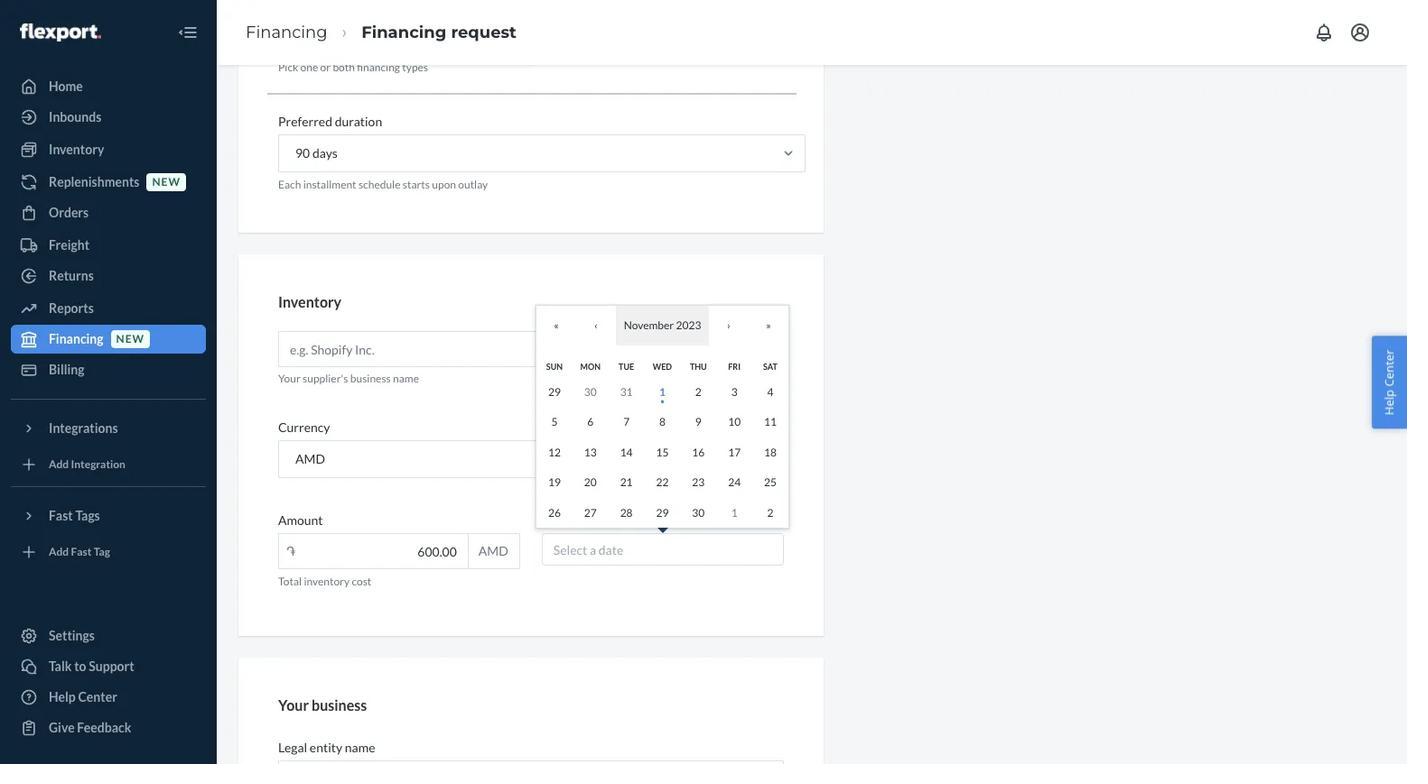 Task type: locate. For each thing, give the bounding box(es) containing it.
name right entity
[[345, 741, 375, 756]]

0 vertical spatial fast
[[49, 508, 73, 524]]

saturday element
[[763, 362, 778, 372]]

november 2, 2023 element
[[695, 385, 702, 399]]

your business
[[278, 698, 367, 715]]

sunday element
[[546, 362, 563, 372]]

0 vertical spatial date
[[641, 513, 666, 529]]

new
[[152, 176, 181, 189], [116, 333, 145, 346]]

1 horizontal spatial amd
[[478, 544, 508, 559]]

flexport logo image
[[20, 23, 101, 41]]

inbounds
[[49, 109, 101, 125]]

cost
[[352, 576, 371, 589]]

2 add from the top
[[49, 546, 69, 559]]

24 button
[[716, 468, 752, 498]]

home link
[[11, 72, 206, 101]]

0 vertical spatial amd
[[295, 452, 325, 467]]

upon
[[432, 178, 456, 192]]

financing
[[246, 22, 327, 42], [361, 22, 446, 42], [49, 331, 103, 347]]

1 horizontal spatial date
[[641, 513, 666, 529]]

e.g. Intense Incense inc. field
[[278, 761, 784, 765]]

2 horizontal spatial financing
[[361, 22, 446, 42]]

0 vertical spatial 29 button
[[536, 377, 572, 407]]

schedule
[[358, 178, 400, 192]]

1 horizontal spatial inventory
[[278, 293, 341, 310]]

feedback
[[77, 721, 131, 736]]

date right 'november 28, 2023' element
[[641, 513, 666, 529]]

1 vertical spatial 2 button
[[752, 498, 788, 528]]

1 horizontal spatial name
[[393, 372, 419, 386]]

2 for november 2, 2023 'element'
[[695, 385, 702, 399]]

0 horizontal spatial new
[[116, 333, 145, 346]]

financing for financing request
[[361, 22, 446, 42]]

1 horizontal spatial 2
[[767, 506, 773, 520]]

1 button
[[644, 377, 680, 407], [716, 498, 752, 528]]

5
[[551, 415, 558, 429]]

1 horizontal spatial 1 button
[[716, 498, 752, 528]]

each installment schedule starts upon outlay
[[278, 178, 488, 192]]

0 horizontal spatial center
[[78, 690, 117, 705]]

1 down 24 "button"
[[731, 506, 737, 520]]

1 horizontal spatial help
[[1381, 390, 1397, 415]]

29 down "22" button
[[656, 506, 669, 520]]

business
[[350, 372, 391, 386], [312, 698, 367, 715]]

1 horizontal spatial new
[[152, 176, 181, 189]]

1 vertical spatial 30 button
[[680, 498, 716, 528]]

›
[[727, 319, 731, 333]]

new up orders link
[[152, 176, 181, 189]]

talk to support
[[49, 659, 134, 675]]

0 vertical spatial 1
[[659, 385, 666, 399]]

new down reports link
[[116, 333, 145, 346]]

0 horizontal spatial name
[[345, 741, 375, 756]]

financing up pick
[[246, 22, 327, 42]]

fast left tags
[[49, 508, 73, 524]]

1 vertical spatial 1
[[731, 506, 737, 520]]

1 vertical spatial amd
[[478, 544, 508, 559]]

30 down 23 button at the bottom of page
[[692, 506, 705, 520]]

thu
[[690, 362, 707, 372]]

1 button down the wednesday element
[[644, 377, 680, 407]]

0 vertical spatial 2
[[695, 385, 702, 399]]

1 vertical spatial 2
[[767, 506, 773, 520]]

to
[[74, 659, 86, 675]]

december 2, 2023 element
[[767, 506, 773, 520]]

november 10, 2023 element
[[728, 415, 741, 429]]

90
[[295, 146, 310, 161]]

2 down 25 button
[[767, 506, 773, 520]]

0 vertical spatial 29
[[548, 385, 561, 399]]

3 button
[[716, 377, 752, 407]]

help center
[[1381, 350, 1397, 415], [49, 690, 117, 705]]

date
[[641, 513, 666, 529], [599, 543, 623, 558]]

november 18, 2023 element
[[764, 446, 777, 459]]

or
[[320, 61, 331, 74]]

add left integration
[[49, 458, 69, 472]]

fri
[[728, 362, 741, 372]]

november 29, 2023 element
[[656, 506, 669, 520]]

give
[[49, 721, 75, 736]]

0 vertical spatial add
[[49, 458, 69, 472]]

legal
[[278, 741, 307, 756]]

30 down the monday element
[[584, 385, 597, 399]]

22
[[656, 476, 669, 489]]

6
[[587, 415, 594, 429]]

october 30, 2023 element
[[584, 385, 597, 399]]

29
[[548, 385, 561, 399], [656, 506, 669, 520]]

0 vertical spatial inventory
[[49, 142, 104, 157]]

add integration
[[49, 458, 125, 472]]

inventory up supplier's
[[278, 293, 341, 310]]

inventory down inbounds
[[49, 142, 104, 157]]

0 vertical spatial new
[[152, 176, 181, 189]]

30 button down the monday element
[[572, 377, 608, 407]]

monday element
[[580, 362, 601, 372]]

0 horizontal spatial inventory
[[49, 142, 104, 157]]

1 horizontal spatial center
[[1381, 350, 1397, 387]]

1 horizontal spatial 1
[[731, 506, 737, 520]]

15 button
[[644, 438, 680, 468]]

november 5, 2023 element
[[551, 415, 558, 429]]

30 for october 30, 2023 element
[[584, 385, 597, 399]]

amount
[[278, 513, 323, 529]]

2
[[695, 385, 702, 399], [767, 506, 773, 520]]

your up 'legal'
[[278, 698, 309, 715]]

business right supplier's
[[350, 372, 391, 386]]

help center button
[[1372, 336, 1407, 429]]

0 horizontal spatial help
[[49, 690, 76, 705]]

2 for december 2, 2023 element
[[767, 506, 773, 520]]

tuesday element
[[619, 362, 634, 372]]

2 down the thursday element
[[695, 385, 702, 399]]

26
[[548, 506, 561, 520]]

29 button down sun
[[536, 377, 572, 407]]

0 horizontal spatial 30 button
[[572, 377, 608, 407]]

30 button
[[572, 377, 608, 407], [680, 498, 716, 528]]

0 horizontal spatial 29
[[548, 385, 561, 399]]

1 vertical spatial your
[[278, 698, 309, 715]]

1 horizontal spatial financing
[[246, 22, 327, 42]]

9 button
[[680, 407, 716, 438]]

settings link
[[11, 622, 206, 651]]

0 horizontal spatial 2 button
[[680, 377, 716, 407]]

november
[[624, 319, 674, 333]]

20 button
[[572, 468, 608, 498]]

breadcrumbs navigation
[[231, 6, 531, 59]]

amd
[[295, 452, 325, 467], [478, 544, 508, 559]]

new for replenishments
[[152, 176, 181, 189]]

november 21, 2023 element
[[620, 476, 633, 489]]

1 vertical spatial date
[[599, 543, 623, 558]]

28
[[620, 506, 633, 520]]

your left supplier's
[[278, 372, 301, 386]]

open notifications image
[[1313, 22, 1335, 43]]

0 horizontal spatial 2
[[695, 385, 702, 399]]

25
[[764, 476, 777, 489]]

1 vertical spatial new
[[116, 333, 145, 346]]

december 1, 2023 element
[[731, 506, 737, 520]]

november 15, 2023 element
[[656, 446, 669, 459]]

1 horizontal spatial 29
[[656, 506, 669, 520]]

friday element
[[728, 362, 741, 372]]

integrations button
[[11, 415, 206, 443]]

1 vertical spatial 30
[[692, 506, 705, 520]]

1 your from the top
[[278, 372, 301, 386]]

fast left tag
[[71, 546, 92, 559]]

1 vertical spatial 29
[[656, 506, 669, 520]]

financing down reports
[[49, 331, 103, 347]]

add for add fast tag
[[49, 546, 69, 559]]

billing
[[49, 362, 84, 377]]

0 horizontal spatial amd
[[295, 452, 325, 467]]

15
[[656, 446, 669, 459]]

2 button
[[680, 377, 716, 407], [752, 498, 788, 528]]

amd left select
[[478, 544, 508, 559]]

1 vertical spatial add
[[49, 546, 69, 559]]

replenishments
[[49, 174, 139, 190]]

24
[[728, 476, 741, 489]]

12
[[548, 446, 561, 459]]

financing up types
[[361, 22, 446, 42]]

your supplier's business name
[[278, 372, 419, 386]]

29 for october 29, 2023 element
[[548, 385, 561, 399]]

give feedback button
[[11, 714, 206, 743]]

0 horizontal spatial date
[[599, 543, 623, 558]]

30
[[584, 385, 597, 399], [692, 506, 705, 520]]

31 button
[[608, 377, 644, 407]]

help
[[1381, 390, 1397, 415], [49, 690, 76, 705]]

1 horizontal spatial 30 button
[[680, 498, 716, 528]]

0 vertical spatial center
[[1381, 350, 1397, 387]]

request
[[451, 22, 516, 42]]

1 vertical spatial inventory
[[278, 293, 341, 310]]

1 vertical spatial help
[[49, 690, 76, 705]]

0 horizontal spatial 30
[[584, 385, 597, 399]]

0 horizontal spatial 1
[[659, 385, 666, 399]]

november 24, 2023 element
[[728, 476, 741, 489]]

2 your from the top
[[278, 698, 309, 715]]

0 vertical spatial your
[[278, 372, 301, 386]]

0 horizontal spatial 29 button
[[536, 377, 572, 407]]

november 28, 2023 element
[[620, 506, 633, 520]]

1 vertical spatial help center
[[49, 690, 117, 705]]

november 27, 2023 element
[[584, 506, 597, 520]]

1 horizontal spatial help center
[[1381, 350, 1397, 415]]

business up legal entity name
[[312, 698, 367, 715]]

0 vertical spatial help
[[1381, 390, 1397, 415]]

29 down sun
[[548, 385, 561, 399]]

preferred
[[278, 114, 332, 130]]

november 11, 2023 element
[[764, 415, 777, 429]]

1 vertical spatial name
[[345, 741, 375, 756]]

add down fast tags
[[49, 546, 69, 559]]

1 horizontal spatial 29 button
[[644, 498, 680, 528]]

center
[[1381, 350, 1397, 387], [78, 690, 117, 705]]

֏
[[286, 544, 296, 559]]

tooltip containing «
[[536, 305, 789, 529]]

november 23, 2023 element
[[692, 476, 705, 489]]

home
[[49, 79, 83, 94]]

total
[[278, 576, 302, 589]]

tooltip
[[536, 305, 789, 529]]

inventory
[[49, 142, 104, 157], [278, 293, 341, 310]]

new for financing
[[116, 333, 145, 346]]

november 17, 2023 element
[[728, 446, 741, 459]]

1 horizontal spatial 30
[[692, 506, 705, 520]]

1 add from the top
[[49, 458, 69, 472]]

0 horizontal spatial 1 button
[[644, 377, 680, 407]]

6 button
[[572, 407, 608, 438]]

november 19, 2023 element
[[548, 476, 561, 489]]

help center inside button
[[1381, 350, 1397, 415]]

30 button down november 23, 2023 element
[[680, 498, 716, 528]]

add fast tag link
[[11, 538, 206, 567]]

e.g. Shopify Inc. field
[[278, 332, 784, 368]]

add integration link
[[11, 451, 206, 480]]

name right supplier's
[[393, 372, 419, 386]]

date right a
[[599, 543, 623, 558]]

29 button
[[536, 377, 572, 407], [644, 498, 680, 528]]

november 8, 2023 element
[[659, 415, 666, 429]]

2 button down the thursday element
[[680, 377, 716, 407]]

1 vertical spatial 1 button
[[716, 498, 752, 528]]

november 9, 2023 element
[[695, 415, 702, 429]]

open account menu image
[[1349, 22, 1371, 43]]

add
[[49, 458, 69, 472], [49, 546, 69, 559]]

0 vertical spatial 30
[[584, 385, 597, 399]]

1 button down november 24, 2023 element
[[716, 498, 752, 528]]

1 down the wednesday element
[[659, 385, 666, 399]]

amd down currency
[[295, 452, 325, 467]]

0 vertical spatial help center
[[1381, 350, 1397, 415]]

29 button down november 22, 2023 element
[[644, 498, 680, 528]]

pick one or both financing types
[[278, 61, 428, 74]]

5 button
[[536, 407, 572, 438]]

november 12, 2023 element
[[548, 446, 561, 459]]

wed
[[653, 362, 672, 372]]

2 button down the 25
[[752, 498, 788, 528]]



Task type: vqa. For each thing, say whether or not it's contained in the screenshot.
the bottom the new
yes



Task type: describe. For each thing, give the bounding box(es) containing it.
november 20, 2023 element
[[584, 476, 597, 489]]

help center link
[[11, 684, 206, 713]]

16
[[692, 446, 705, 459]]

0 horizontal spatial financing
[[49, 331, 103, 347]]

22 button
[[644, 468, 680, 498]]

4 button
[[752, 377, 788, 407]]

1 vertical spatial center
[[78, 690, 117, 705]]

select a date
[[553, 543, 623, 558]]

freight
[[49, 238, 89, 253]]

» button
[[749, 306, 788, 346]]

payment
[[590, 513, 638, 529]]

orders
[[49, 205, 89, 220]]

preferred duration
[[278, 114, 382, 130]]

freight link
[[11, 231, 206, 260]]

each
[[278, 178, 301, 192]]

days
[[312, 146, 338, 161]]

1 for november 1, 2023 element
[[659, 385, 666, 399]]

7 button
[[608, 407, 644, 438]]

center inside button
[[1381, 350, 1397, 387]]

0 vertical spatial name
[[393, 372, 419, 386]]

0 vertical spatial 2 button
[[680, 377, 716, 407]]

inventory
[[304, 576, 350, 589]]

0 horizontal spatial help center
[[49, 690, 117, 705]]

outlay
[[458, 178, 488, 192]]

settings
[[49, 629, 95, 644]]

12 button
[[536, 438, 572, 468]]

mon
[[580, 362, 601, 372]]

13 button
[[572, 438, 608, 468]]

november 22, 2023 element
[[656, 476, 669, 489]]

entity
[[310, 741, 342, 756]]

october 31, 2023 element
[[620, 385, 633, 399]]

give feedback
[[49, 721, 131, 736]]

17 button
[[716, 438, 752, 468]]

inventory inside the inventory link
[[49, 142, 104, 157]]

18
[[764, 446, 777, 459]]

‹
[[594, 319, 598, 333]]

integration
[[71, 458, 125, 472]]

reports
[[49, 301, 94, 316]]

7
[[623, 415, 630, 429]]

19 button
[[536, 468, 572, 498]]

october 29, 2023 element
[[548, 385, 561, 399]]

1 vertical spatial business
[[312, 698, 367, 715]]

reports link
[[11, 294, 206, 323]]

november 7, 2023 element
[[623, 415, 630, 429]]

16 button
[[680, 438, 716, 468]]

14
[[620, 446, 633, 459]]

19
[[548, 476, 561, 489]]

1 for december 1, 2023 element
[[731, 506, 737, 520]]

1 horizontal spatial 2 button
[[752, 498, 788, 528]]

0 vertical spatial 1 button
[[644, 377, 680, 407]]

17
[[728, 446, 741, 459]]

november 2023 button
[[616, 306, 709, 346]]

supplier payment date
[[542, 513, 666, 529]]

orders link
[[11, 199, 206, 228]]

thursday element
[[690, 362, 707, 372]]

both
[[333, 61, 355, 74]]

date for select a date
[[599, 543, 623, 558]]

« button
[[536, 306, 576, 346]]

31
[[620, 385, 633, 399]]

fast tags button
[[11, 502, 206, 531]]

starts
[[403, 178, 430, 192]]

tag
[[94, 546, 110, 559]]

18 button
[[752, 438, 788, 468]]

help inside button
[[1381, 390, 1397, 415]]

› button
[[709, 306, 749, 346]]

integrations
[[49, 421, 118, 436]]

add fast tag
[[49, 546, 110, 559]]

8 button
[[644, 407, 680, 438]]

november 26, 2023 element
[[548, 506, 561, 520]]

a
[[590, 543, 596, 558]]

installment
[[303, 178, 356, 192]]

duration
[[335, 114, 382, 130]]

november 14, 2023 element
[[620, 446, 633, 459]]

financing request link
[[361, 22, 516, 42]]

30 for november 30, 2023 element
[[692, 506, 705, 520]]

returns
[[49, 268, 94, 284]]

your for your supplier's business name
[[278, 372, 301, 386]]

billing link
[[11, 356, 206, 385]]

tue
[[619, 362, 634, 372]]

11 button
[[752, 407, 788, 438]]

3
[[731, 385, 737, 399]]

tags
[[75, 508, 100, 524]]

2023
[[676, 319, 701, 333]]

1 vertical spatial fast
[[71, 546, 92, 559]]

supplier's
[[303, 372, 348, 386]]

date for supplier payment date
[[641, 513, 666, 529]]

financing link
[[246, 22, 327, 42]]

your for your business
[[278, 698, 309, 715]]

close navigation image
[[177, 22, 199, 43]]

1 vertical spatial 29 button
[[644, 498, 680, 528]]

financing
[[357, 61, 400, 74]]

november 6, 2023 element
[[587, 415, 594, 429]]

november 13, 2023 element
[[584, 446, 597, 459]]

supplier
[[542, 513, 588, 529]]

inbounds link
[[11, 103, 206, 132]]

0 vertical spatial 30 button
[[572, 377, 608, 407]]

0 vertical spatial business
[[350, 372, 391, 386]]

0.00 text field
[[279, 535, 468, 569]]

november 4, 2023 element
[[767, 385, 773, 399]]

28 button
[[608, 498, 644, 528]]

sat
[[763, 362, 778, 372]]

10
[[728, 415, 741, 429]]

november 25, 2023 element
[[764, 476, 777, 489]]

november 1, 2023 element
[[659, 385, 666, 399]]

november 30, 2023 element
[[692, 506, 705, 520]]

27 button
[[572, 498, 608, 528]]

fast inside dropdown button
[[49, 508, 73, 524]]

13
[[584, 446, 597, 459]]

14 button
[[608, 438, 644, 468]]

4
[[767, 385, 773, 399]]

29 for november 29, 2023 element
[[656, 506, 669, 520]]

90 days
[[295, 146, 338, 161]]

november 16, 2023 element
[[692, 446, 705, 459]]

november 3, 2023 element
[[731, 385, 737, 399]]

add for add integration
[[49, 458, 69, 472]]

financing for financing link
[[246, 22, 327, 42]]

wednesday element
[[653, 362, 672, 372]]

20
[[584, 476, 597, 489]]

8
[[659, 415, 666, 429]]

one
[[300, 61, 318, 74]]



